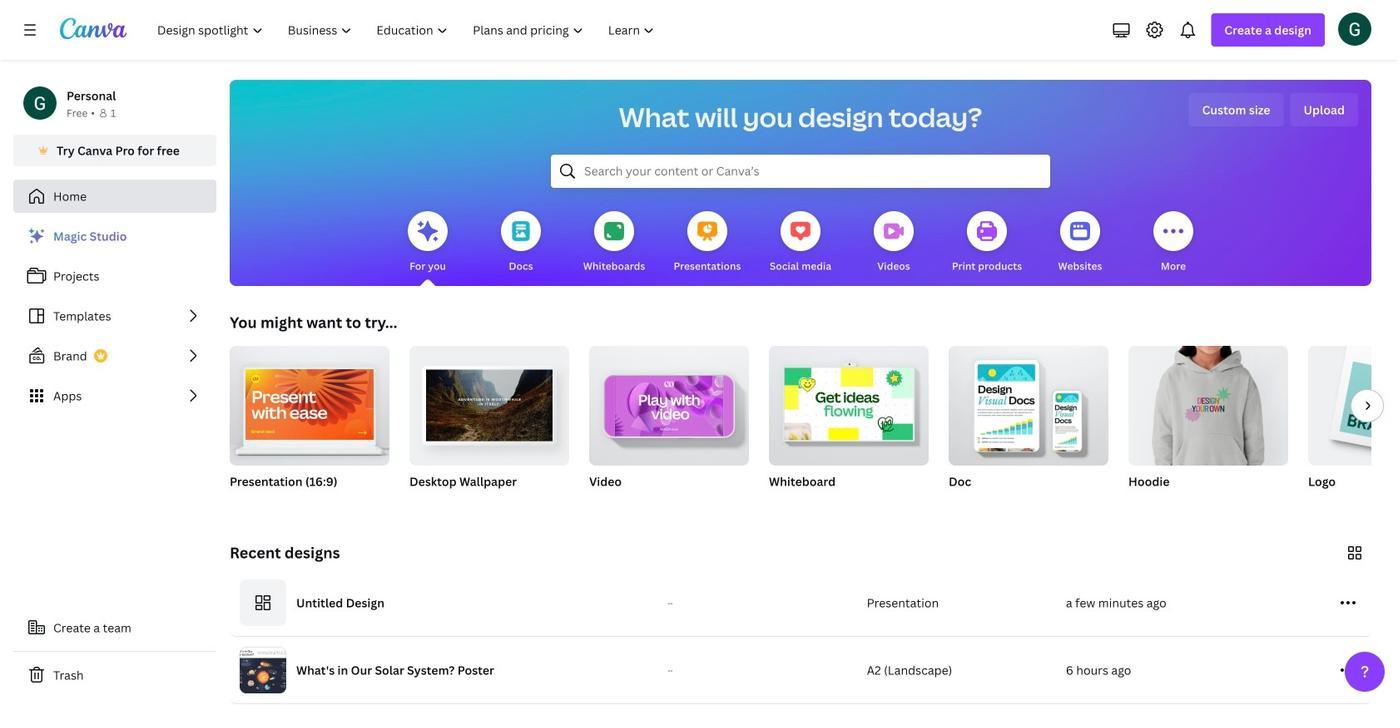 Task type: vqa. For each thing, say whether or not it's contained in the screenshot.
1st tools. from the left
no



Task type: locate. For each thing, give the bounding box(es) containing it.
Search search field
[[584, 156, 1017, 187]]

group
[[230, 340, 390, 511], [230, 340, 390, 466], [409, 340, 569, 511], [409, 340, 569, 466], [589, 340, 749, 511], [589, 340, 749, 466], [769, 340, 929, 511], [769, 340, 929, 466], [949, 346, 1109, 511], [949, 346, 1109, 466], [1129, 346, 1288, 511], [1308, 346, 1398, 511]]

list
[[13, 220, 216, 413]]

top level navigation element
[[146, 13, 669, 47]]

None search field
[[551, 155, 1050, 188]]



Task type: describe. For each thing, give the bounding box(es) containing it.
greg robinson image
[[1338, 12, 1372, 46]]



